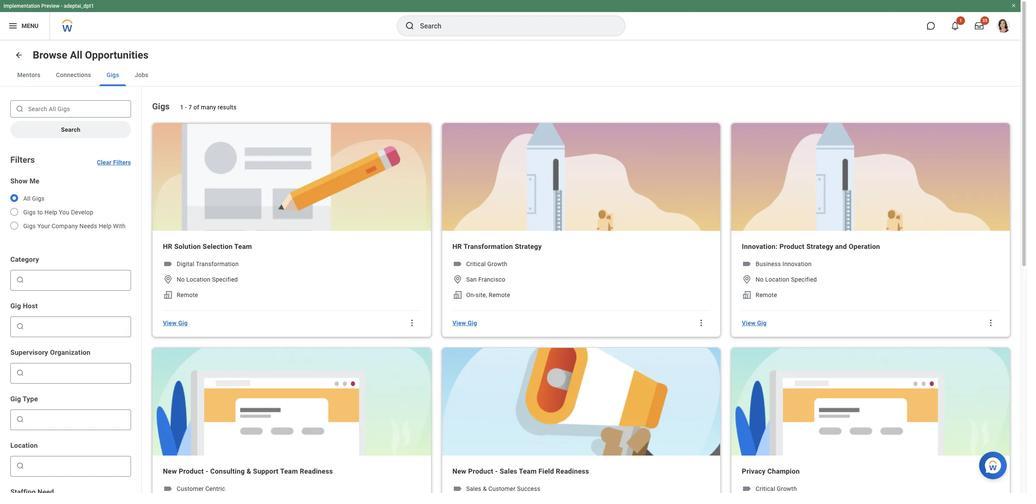 Task type: locate. For each thing, give the bounding box(es) containing it.
customer down "new product - sales team field readiness"
[[489, 486, 516, 493]]

staffing image
[[163, 290, 173, 301], [453, 290, 463, 301]]

search image for supervisory organization
[[16, 369, 25, 378]]

1 horizontal spatial new
[[453, 468, 467, 476]]

& left support
[[247, 468, 251, 476]]

2 location image from the left
[[453, 275, 463, 285]]

profile logan mcneil image
[[997, 19, 1011, 35]]

help right to
[[45, 209, 57, 216]]

no right location image
[[756, 276, 764, 283]]

arrow left image
[[15, 51, 23, 60]]

- up sales & customer success
[[495, 468, 498, 476]]

search image for gig host
[[16, 323, 25, 331]]

2 horizontal spatial view gig button
[[739, 315, 771, 332]]

3 location element from the left
[[742, 275, 753, 285]]

0 vertical spatial transformation
[[464, 243, 513, 251]]

search button
[[10, 121, 131, 138]]

specified for selection
[[212, 276, 238, 283]]

3 view gig button from the left
[[739, 315, 771, 332]]

2 horizontal spatial location element
[[742, 275, 753, 285]]

2 staffing element from the left
[[453, 290, 463, 301]]

1 vertical spatial transformation
[[196, 261, 239, 268]]

1 vertical spatial 1
[[180, 104, 184, 111]]

growth for champion
[[777, 486, 797, 493]]

view gig button for hr transformation strategy
[[449, 315, 481, 332]]

gigs left 7
[[152, 101, 170, 112]]

7
[[189, 104, 192, 111]]

related actions vertical image
[[698, 319, 706, 328], [987, 319, 996, 328]]

0 horizontal spatial sales
[[467, 486, 482, 493]]

search image down category
[[16, 276, 25, 285]]

strategy
[[515, 243, 542, 251], [807, 243, 834, 251]]

33 button
[[970, 16, 990, 35]]

privacy champion
[[742, 468, 800, 476]]

critical growth up san francisco
[[467, 261, 508, 268]]

on-site, remote
[[467, 292, 510, 299]]

1 specified from the left
[[212, 276, 238, 283]]

1 horizontal spatial view gig button
[[449, 315, 481, 332]]

1 horizontal spatial wdres.tm.general.rocketshipastronaut image
[[732, 123, 1011, 231]]

0 horizontal spatial customer
[[177, 486, 204, 493]]

transformation
[[464, 243, 513, 251], [196, 261, 239, 268]]

team right selection
[[234, 243, 252, 251]]

3 view from the left
[[742, 320, 756, 327]]

3 staffing element from the left
[[742, 290, 753, 301]]

0 horizontal spatial no
[[177, 276, 185, 283]]

clear
[[97, 159, 112, 166]]

adeptai_dpt1
[[64, 3, 94, 9]]

0 horizontal spatial new
[[163, 468, 177, 476]]

None field
[[26, 273, 127, 287], [26, 276, 127, 285], [26, 320, 127, 334], [26, 323, 127, 331], [26, 367, 127, 380], [26, 369, 127, 378], [26, 413, 127, 427], [26, 416, 127, 424], [26, 460, 127, 474], [26, 462, 127, 471], [26, 273, 127, 287], [26, 276, 127, 285], [26, 320, 127, 334], [26, 323, 127, 331], [26, 367, 127, 380], [26, 369, 127, 378], [26, 413, 127, 427], [26, 416, 127, 424], [26, 460, 127, 474], [26, 462, 127, 471]]

no location specified for solution
[[177, 276, 238, 283]]

me
[[29, 177, 39, 185]]

strategy for product
[[807, 243, 834, 251]]

remote for hr
[[177, 292, 198, 299]]

implementation
[[3, 3, 40, 9]]

search image down gig type
[[16, 416, 25, 424]]

search image down mentors button at top left
[[16, 105, 24, 113]]

1 view from the left
[[163, 320, 177, 327]]

develop
[[71, 209, 93, 216]]

1 new from the left
[[163, 468, 177, 476]]

0 horizontal spatial view
[[163, 320, 177, 327]]

2 related actions vertical image from the left
[[987, 319, 996, 328]]

product
[[780, 243, 805, 251], [179, 468, 204, 476], [469, 468, 494, 476]]

0 horizontal spatial location image
[[163, 275, 173, 285]]

0 horizontal spatial location
[[10, 442, 38, 450]]

staffing element
[[163, 290, 173, 301], [453, 290, 463, 301], [742, 290, 753, 301]]

growth up francisco
[[488, 261, 508, 268]]

2 view gig from the left
[[453, 320, 477, 327]]

1 vertical spatial critical
[[756, 486, 776, 493]]

view gig button for innovation: product strategy and operation
[[739, 315, 771, 332]]

1 horizontal spatial customer
[[489, 486, 516, 493]]

category image for new product - sales team field readiness
[[453, 484, 463, 494]]

2 web page image from the left
[[732, 348, 1011, 456]]

2 new from the left
[[453, 468, 467, 476]]

wdres.tm.general.rocketshipastronaut image
[[442, 123, 721, 231], [732, 123, 1011, 231]]

category image
[[163, 259, 173, 270], [453, 259, 463, 270], [163, 484, 173, 494], [742, 484, 753, 494]]

search image for category
[[16, 276, 25, 285]]

0 horizontal spatial staffing image
[[163, 290, 173, 301]]

operation
[[849, 243, 881, 251]]

remote right staffing icon
[[756, 292, 778, 299]]

1 horizontal spatial staffing image
[[453, 290, 463, 301]]

location
[[186, 276, 211, 283], [766, 276, 790, 283], [10, 442, 38, 450]]

remote
[[177, 292, 198, 299], [489, 292, 510, 299], [756, 292, 778, 299]]

gigs inside button
[[107, 72, 119, 78]]

transformation up san francisco
[[464, 243, 513, 251]]

1 horizontal spatial readiness
[[556, 468, 589, 476]]

1 horizontal spatial critical growth
[[756, 486, 797, 493]]

0 horizontal spatial staffing element
[[163, 290, 173, 301]]

filters
[[10, 155, 35, 165], [113, 159, 131, 166]]

1 remote from the left
[[177, 292, 198, 299]]

help
[[45, 209, 57, 216], [99, 223, 112, 230]]

specified down innovation
[[792, 276, 817, 283]]

0 horizontal spatial strategy
[[515, 243, 542, 251]]

1 horizontal spatial location element
[[453, 275, 463, 285]]

product up "customer centric"
[[179, 468, 204, 476]]

0 vertical spatial help
[[45, 209, 57, 216]]

1 horizontal spatial web page image
[[732, 348, 1011, 456]]

0 horizontal spatial no location specified
[[177, 276, 238, 283]]

transformation down selection
[[196, 261, 239, 268]]

product for sales
[[469, 468, 494, 476]]

- inside menu banner
[[61, 3, 63, 9]]

1 vertical spatial growth
[[777, 486, 797, 493]]

hr
[[163, 243, 173, 251], [453, 243, 462, 251]]

1 horizontal spatial staffing element
[[453, 290, 463, 301]]

1 left 7
[[180, 104, 184, 111]]

field
[[539, 468, 554, 476]]

2 horizontal spatial staffing element
[[742, 290, 753, 301]]

&
[[247, 468, 251, 476], [483, 486, 487, 493]]

2 specified from the left
[[792, 276, 817, 283]]

2 no location specified from the left
[[756, 276, 817, 283]]

1 horizontal spatial hr
[[453, 243, 462, 251]]

show me
[[10, 177, 39, 185]]

needs
[[79, 223, 97, 230]]

1 horizontal spatial remote
[[489, 292, 510, 299]]

1 horizontal spatial all
[[70, 49, 82, 61]]

many
[[201, 104, 216, 111]]

location element for hr transformation strategy
[[453, 275, 463, 285]]

1 horizontal spatial product
[[469, 468, 494, 476]]

0 vertical spatial critical growth
[[467, 261, 508, 268]]

2 location element from the left
[[453, 275, 463, 285]]

0 horizontal spatial product
[[179, 468, 204, 476]]

0 horizontal spatial critical
[[467, 261, 486, 268]]

readiness
[[300, 468, 333, 476], [556, 468, 589, 476]]

remote down digital
[[177, 292, 198, 299]]

2 horizontal spatial remote
[[756, 292, 778, 299]]

2 view gig button from the left
[[449, 315, 481, 332]]

0 horizontal spatial readiness
[[300, 468, 333, 476]]

category element for hr solution selection team
[[163, 259, 173, 270]]

0 horizontal spatial location element
[[163, 275, 173, 285]]

1 strategy from the left
[[515, 243, 542, 251]]

all up "connections"
[[70, 49, 82, 61]]

1 vertical spatial all
[[23, 195, 30, 202]]

location element
[[163, 275, 173, 285], [453, 275, 463, 285], [742, 275, 753, 285]]

0 vertical spatial critical
[[467, 261, 486, 268]]

filters right clear
[[113, 159, 131, 166]]

1 horizontal spatial strategy
[[807, 243, 834, 251]]

category image for hr solution selection team
[[163, 259, 173, 270]]

2 customer from the left
[[489, 486, 516, 493]]

1 right notifications large icon
[[960, 18, 963, 23]]

staffing element for hr transformation strategy
[[453, 290, 463, 301]]

category
[[10, 256, 39, 264]]

2 staffing image from the left
[[453, 290, 463, 301]]

0 horizontal spatial web page image
[[153, 348, 431, 456]]

no for innovation:
[[756, 276, 764, 283]]

view gig button for hr solution selection team
[[160, 315, 191, 332]]

new
[[163, 468, 177, 476], [453, 468, 467, 476]]

gigs your company needs help with
[[23, 223, 126, 230]]

0 horizontal spatial 1
[[180, 104, 184, 111]]

Search Workday  search field
[[420, 16, 607, 35]]

1 no location specified from the left
[[177, 276, 238, 283]]

0 vertical spatial category image
[[742, 259, 753, 270]]

1 hr from the left
[[163, 243, 173, 251]]

- for implementation preview -   adeptai_dpt1
[[61, 3, 63, 9]]

0 horizontal spatial category image
[[453, 484, 463, 494]]

1 horizontal spatial view
[[453, 320, 466, 327]]

critical growth
[[467, 261, 508, 268], [756, 486, 797, 493]]

gig host
[[10, 302, 38, 311]]

no location specified
[[177, 276, 238, 283], [756, 276, 817, 283]]

type
[[23, 395, 38, 404]]

-
[[61, 3, 63, 9], [185, 104, 187, 111], [206, 468, 209, 476], [495, 468, 498, 476]]

0 horizontal spatial growth
[[488, 261, 508, 268]]

critical down privacy champion
[[756, 486, 776, 493]]

tab list
[[0, 64, 1021, 87]]

search image down gig host
[[16, 323, 25, 331]]

gigs left to
[[23, 209, 36, 216]]

2 wdres.tm.general.rocketshipastronaut image from the left
[[732, 123, 1011, 231]]

2 horizontal spatial view gig
[[742, 320, 767, 327]]

san francisco
[[467, 276, 506, 283]]

critical
[[467, 261, 486, 268], [756, 486, 776, 493]]

1 view gig button from the left
[[160, 315, 191, 332]]

& down "new product - sales team field readiness"
[[483, 486, 487, 493]]

view gig for hr solution selection team
[[163, 320, 188, 327]]

1
[[960, 18, 963, 23], [180, 104, 184, 111]]

inbox large image
[[976, 22, 984, 30]]

notifications large image
[[951, 22, 960, 30]]

0 vertical spatial growth
[[488, 261, 508, 268]]

3 remote from the left
[[756, 292, 778, 299]]

company
[[52, 223, 78, 230]]

- up "customer centric"
[[206, 468, 209, 476]]

1 staffing image from the left
[[163, 290, 173, 301]]

2 horizontal spatial location
[[766, 276, 790, 283]]

all
[[70, 49, 82, 61], [23, 195, 30, 202]]

tab list containing mentors
[[0, 64, 1021, 87]]

with
[[113, 223, 126, 230]]

view gig
[[163, 320, 188, 327], [453, 320, 477, 327], [742, 320, 767, 327]]

site,
[[476, 292, 487, 299]]

critical growth for transformation
[[467, 261, 508, 268]]

category element for new product - consulting & support team readiness
[[163, 484, 173, 494]]

menu banner
[[0, 0, 1021, 40]]

1 horizontal spatial specified
[[792, 276, 817, 283]]

1 horizontal spatial transformation
[[464, 243, 513, 251]]

customer left centric
[[177, 486, 204, 493]]

product up sales & customer success
[[469, 468, 494, 476]]

strategy for transformation
[[515, 243, 542, 251]]

specified
[[212, 276, 238, 283], [792, 276, 817, 283]]

filters up show me
[[10, 155, 35, 165]]

category image for privacy champion
[[742, 484, 753, 494]]

opportunities
[[85, 49, 149, 61]]

staffing image
[[742, 290, 753, 301]]

1 horizontal spatial critical
[[756, 486, 776, 493]]

no location specified down business innovation
[[756, 276, 817, 283]]

transformation for digital
[[196, 261, 239, 268]]

customer
[[177, 486, 204, 493], [489, 486, 516, 493]]

category element
[[163, 259, 173, 270], [453, 259, 463, 270], [742, 259, 753, 270], [163, 484, 173, 494], [453, 484, 463, 494], [742, 484, 753, 494]]

sales
[[500, 468, 518, 476], [467, 486, 482, 493]]

new for new product - consulting & support team readiness
[[163, 468, 177, 476]]

1 horizontal spatial growth
[[777, 486, 797, 493]]

privacy
[[742, 468, 766, 476]]

- right preview
[[61, 3, 63, 9]]

transformation for hr
[[464, 243, 513, 251]]

0 horizontal spatial all
[[23, 195, 30, 202]]

2 no from the left
[[756, 276, 764, 283]]

2 horizontal spatial product
[[780, 243, 805, 251]]

1 related actions vertical image from the left
[[698, 319, 706, 328]]

2 hr from the left
[[453, 243, 462, 251]]

jobs button
[[128, 64, 155, 86]]

menu
[[22, 22, 38, 29]]

0 horizontal spatial transformation
[[196, 261, 239, 268]]

hr for hr solution selection team
[[163, 243, 173, 251]]

critical up san
[[467, 261, 486, 268]]

product up innovation
[[780, 243, 805, 251]]

gigs
[[107, 72, 119, 78], [152, 101, 170, 112], [32, 195, 45, 202], [23, 209, 36, 216], [23, 223, 36, 230]]

view gig button
[[160, 315, 191, 332], [449, 315, 481, 332], [739, 315, 771, 332]]

0 horizontal spatial related actions vertical image
[[698, 319, 706, 328]]

1 wdres.tm.general.rocketshipastronaut image from the left
[[442, 123, 721, 231]]

view
[[163, 320, 177, 327], [453, 320, 466, 327], [742, 320, 756, 327]]

1 horizontal spatial no
[[756, 276, 764, 283]]

connections button
[[49, 64, 98, 86]]

1 staffing element from the left
[[163, 290, 173, 301]]

location element for hr solution selection team
[[163, 275, 173, 285]]

0 horizontal spatial hr
[[163, 243, 173, 251]]

staffing image for hr solution selection team
[[163, 290, 173, 301]]

gigs left your
[[23, 223, 36, 230]]

1 vertical spatial category image
[[453, 484, 463, 494]]

team
[[234, 243, 252, 251], [280, 468, 298, 476], [519, 468, 537, 476]]

megaphone image
[[442, 348, 721, 456]]

1 web page image from the left
[[153, 348, 431, 456]]

0 horizontal spatial view gig
[[163, 320, 188, 327]]

team up success
[[519, 468, 537, 476]]

your
[[37, 223, 50, 230]]

to
[[37, 209, 43, 216]]

mentors button
[[10, 64, 47, 86]]

1 location element from the left
[[163, 275, 173, 285]]

1 horizontal spatial help
[[99, 223, 112, 230]]

related actions vertical image
[[408, 319, 416, 328]]

san
[[467, 276, 477, 283]]

location image for hr transformation strategy
[[453, 275, 463, 285]]

gig for hr solution selection team
[[178, 320, 188, 327]]

3 view gig from the left
[[742, 320, 767, 327]]

0 horizontal spatial wdres.tm.general.rocketshipastronaut image
[[442, 123, 721, 231]]

1 - 7 of many results
[[180, 104, 237, 111]]

1 inside button
[[960, 18, 963, 23]]

location image
[[163, 275, 173, 285], [453, 275, 463, 285]]

growth down champion
[[777, 486, 797, 493]]

web page image for new product - consulting & support team readiness
[[153, 348, 431, 456]]

remote down francisco
[[489, 292, 510, 299]]

specified down digital transformation
[[212, 276, 238, 283]]

all down show me
[[23, 195, 30, 202]]

0 horizontal spatial view gig button
[[160, 315, 191, 332]]

of
[[194, 104, 199, 111]]

2 horizontal spatial view
[[742, 320, 756, 327]]

category element for new product - sales team field readiness
[[453, 484, 463, 494]]

innovation:
[[742, 243, 778, 251]]

1 horizontal spatial category image
[[742, 259, 753, 270]]

Search All Gigs text field
[[10, 100, 131, 118]]

category image
[[742, 259, 753, 270], [453, 484, 463, 494]]

search image down supervisory
[[16, 369, 25, 378]]

and
[[836, 243, 848, 251]]

1 horizontal spatial related actions vertical image
[[987, 319, 996, 328]]

0 vertical spatial search image
[[405, 21, 415, 31]]

team right support
[[280, 468, 298, 476]]

critical for champion
[[756, 486, 776, 493]]

product for and
[[780, 243, 805, 251]]

location for product
[[766, 276, 790, 283]]

no location specified down digital transformation
[[177, 276, 238, 283]]

1 horizontal spatial filters
[[113, 159, 131, 166]]

1 view gig from the left
[[163, 320, 188, 327]]

business innovation
[[756, 261, 812, 268]]

1 horizontal spatial 1
[[960, 18, 963, 23]]

staffing image for hr transformation strategy
[[453, 290, 463, 301]]

justify image
[[8, 21, 18, 31]]

0 horizontal spatial specified
[[212, 276, 238, 283]]

category element for innovation: product strategy and operation
[[742, 259, 753, 270]]

1 vertical spatial critical growth
[[756, 486, 797, 493]]

web page image
[[153, 348, 431, 456], [732, 348, 1011, 456]]

1 horizontal spatial view gig
[[453, 320, 477, 327]]

filters inside button
[[113, 159, 131, 166]]

no down digital
[[177, 276, 185, 283]]

0 vertical spatial sales
[[500, 468, 518, 476]]

gigs down opportunities
[[107, 72, 119, 78]]

close environment banner image
[[1012, 3, 1017, 8]]

critical growth down privacy champion
[[756, 486, 797, 493]]

search image
[[16, 105, 24, 113], [16, 276, 25, 285], [16, 323, 25, 331], [16, 369, 25, 378], [16, 416, 25, 424]]

hr for hr transformation strategy
[[453, 243, 462, 251]]

0 horizontal spatial critical growth
[[467, 261, 508, 268]]

1 horizontal spatial &
[[483, 486, 487, 493]]

no
[[177, 276, 185, 283], [756, 276, 764, 283]]

view for hr solution selection team
[[163, 320, 177, 327]]

digital transformation
[[177, 261, 239, 268]]

1 horizontal spatial location image
[[453, 275, 463, 285]]

1 location image from the left
[[163, 275, 173, 285]]

0 horizontal spatial remote
[[177, 292, 198, 299]]

1 no from the left
[[177, 276, 185, 283]]

view gig for hr transformation strategy
[[453, 320, 477, 327]]

help left the with
[[99, 223, 112, 230]]

growth
[[488, 261, 508, 268], [777, 486, 797, 493]]

1 horizontal spatial location
[[186, 276, 211, 283]]

0 vertical spatial 1
[[960, 18, 963, 23]]

search image
[[405, 21, 415, 31], [16, 462, 25, 471]]

wdres.tm.general.rocketshipastronaut image for hr transformation strategy
[[442, 123, 721, 231]]

1 vertical spatial search image
[[16, 462, 25, 471]]

category image for innovation: product strategy and operation
[[742, 259, 753, 270]]

pencil and paper image
[[153, 123, 431, 231]]

2 view from the left
[[453, 320, 466, 327]]

0 horizontal spatial &
[[247, 468, 251, 476]]

1 horizontal spatial no location specified
[[756, 276, 817, 283]]

2 strategy from the left
[[807, 243, 834, 251]]



Task type: describe. For each thing, give the bounding box(es) containing it.
organization
[[50, 349, 91, 357]]

view for hr transformation strategy
[[453, 320, 466, 327]]

1 horizontal spatial team
[[280, 468, 298, 476]]

1 customer from the left
[[177, 486, 204, 493]]

solution
[[174, 243, 201, 251]]

location image for hr solution selection team
[[163, 275, 173, 285]]

category element for hr transformation strategy
[[453, 259, 463, 270]]

gig for hr transformation strategy
[[468, 320, 477, 327]]

0 horizontal spatial help
[[45, 209, 57, 216]]

0 vertical spatial all
[[70, 49, 82, 61]]

0 horizontal spatial filters
[[10, 155, 35, 165]]

1 readiness from the left
[[300, 468, 333, 476]]

selection
[[203, 243, 233, 251]]

search
[[61, 126, 80, 133]]

staffing element for hr solution selection team
[[163, 290, 173, 301]]

gigs button
[[100, 64, 126, 86]]

search image for gig type
[[16, 416, 25, 424]]

location for solution
[[186, 276, 211, 283]]

wdres.tm.general.rocketshipastronaut image for innovation: product strategy and operation
[[732, 123, 1011, 231]]

category image for hr transformation strategy
[[453, 259, 463, 270]]

browse
[[33, 49, 67, 61]]

0 horizontal spatial team
[[234, 243, 252, 251]]

2 readiness from the left
[[556, 468, 589, 476]]

gig type
[[10, 395, 38, 404]]

0 vertical spatial &
[[247, 468, 251, 476]]

sales & customer success
[[467, 486, 541, 493]]

centric
[[206, 486, 225, 493]]

specified for strategy
[[792, 276, 817, 283]]

1 horizontal spatial search image
[[405, 21, 415, 31]]

1 button
[[946, 16, 966, 35]]

new for new product - sales team field readiness
[[453, 468, 467, 476]]

jobs
[[135, 72, 148, 78]]

staffing element for innovation: product strategy and operation
[[742, 290, 753, 301]]

clear filters
[[97, 159, 131, 166]]

supervisory
[[10, 349, 48, 357]]

implementation preview -   adeptai_dpt1
[[3, 3, 94, 9]]

critical growth for champion
[[756, 486, 797, 493]]

gig for innovation: product strategy and operation
[[758, 320, 767, 327]]

gigs to help you develop
[[23, 209, 93, 216]]

all gigs
[[23, 195, 45, 202]]

connections
[[56, 72, 91, 78]]

customer centric
[[177, 486, 225, 493]]

0 horizontal spatial search image
[[16, 462, 25, 471]]

33
[[983, 18, 988, 23]]

web page image for privacy champion
[[732, 348, 1011, 456]]

business
[[756, 261, 781, 268]]

francisco
[[479, 276, 506, 283]]

you
[[59, 209, 69, 216]]

consulting
[[210, 468, 245, 476]]

clear filters button
[[97, 149, 131, 166]]

innovation: product strategy and operation
[[742, 243, 881, 251]]

1 vertical spatial help
[[99, 223, 112, 230]]

view for innovation: product strategy and operation
[[742, 320, 756, 327]]

critical for transformation
[[467, 261, 486, 268]]

new product - consulting & support team readiness
[[163, 468, 333, 476]]

gigs for gigs your company needs help with
[[23, 223, 36, 230]]

category element for privacy champion
[[742, 484, 753, 494]]

gigs for gigs to help you develop
[[23, 209, 36, 216]]

related actions vertical image for hr transformation strategy
[[698, 319, 706, 328]]

no location specified for product
[[756, 276, 817, 283]]

related actions vertical image for innovation: product strategy and operation
[[987, 319, 996, 328]]

hr solution selection team
[[163, 243, 252, 251]]

success
[[517, 486, 541, 493]]

1 for 1 - 7 of many results
[[180, 104, 184, 111]]

hr transformation strategy
[[453, 243, 542, 251]]

menu button
[[0, 12, 50, 40]]

show
[[10, 177, 28, 185]]

mentors
[[17, 72, 40, 78]]

on-
[[467, 292, 476, 299]]

results
[[218, 104, 237, 111]]

digital
[[177, 261, 195, 268]]

category image for new product - consulting & support team readiness
[[163, 484, 173, 494]]

supervisory organization
[[10, 349, 91, 357]]

1 for 1
[[960, 18, 963, 23]]

browse all opportunities
[[33, 49, 149, 61]]

host
[[23, 302, 38, 311]]

gigs up to
[[32, 195, 45, 202]]

remote for innovation:
[[756, 292, 778, 299]]

2 horizontal spatial team
[[519, 468, 537, 476]]

view gig for innovation: product strategy and operation
[[742, 320, 767, 327]]

location element for innovation: product strategy and operation
[[742, 275, 753, 285]]

- for new product - consulting & support team readiness
[[206, 468, 209, 476]]

support
[[253, 468, 279, 476]]

innovation
[[783, 261, 812, 268]]

no for hr
[[177, 276, 185, 283]]

growth for transformation
[[488, 261, 508, 268]]

2 remote from the left
[[489, 292, 510, 299]]

gigs for gigs button
[[107, 72, 119, 78]]

location image
[[742, 275, 753, 285]]

product for consulting
[[179, 468, 204, 476]]

1 horizontal spatial sales
[[500, 468, 518, 476]]

new product - sales team field readiness
[[453, 468, 589, 476]]

preview
[[41, 3, 60, 9]]

- left 7
[[185, 104, 187, 111]]

- for new product - sales team field readiness
[[495, 468, 498, 476]]

1 vertical spatial sales
[[467, 486, 482, 493]]

champion
[[768, 468, 800, 476]]

1 vertical spatial &
[[483, 486, 487, 493]]



Task type: vqa. For each thing, say whether or not it's contained in the screenshot.
search icon for Location
yes



